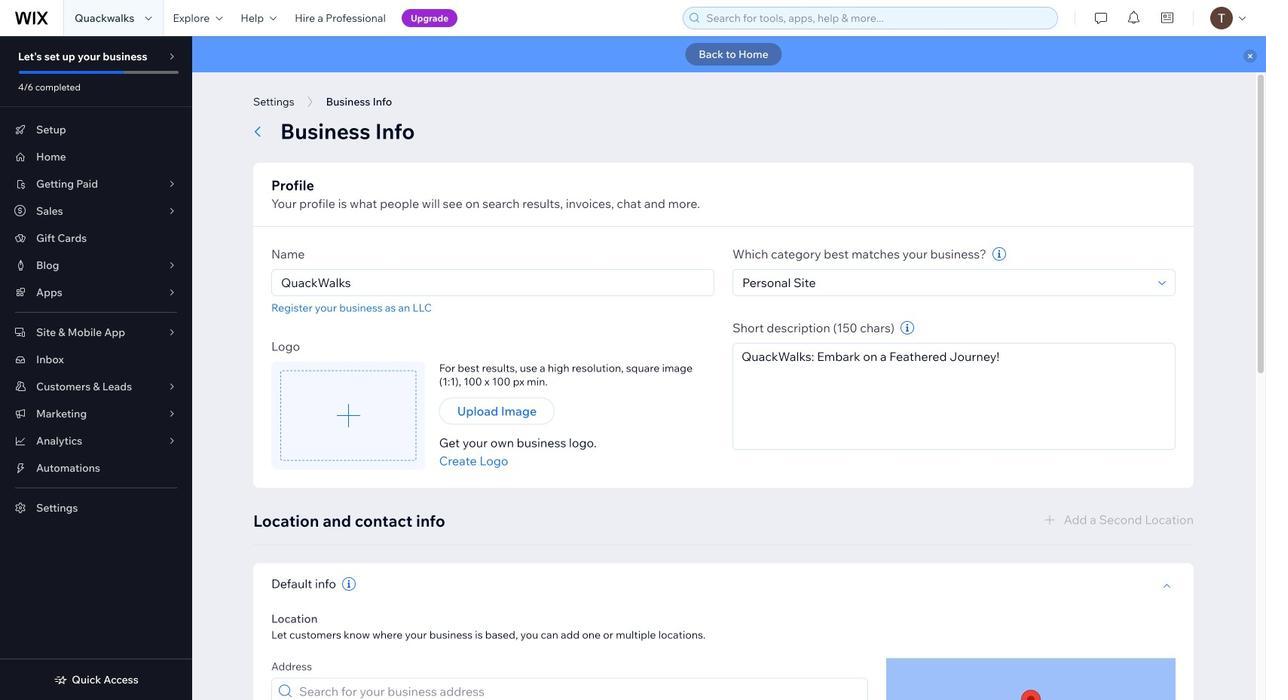 Task type: locate. For each thing, give the bounding box(es) containing it.
Search for your business address field
[[295, 679, 863, 700]]

map region
[[887, 659, 1176, 700]]

Type your business name (e.g., Amy's Shoes) field
[[277, 270, 709, 296]]

Search for tools, apps, help & more... field
[[702, 8, 1053, 29]]

Enter your business or website type field
[[738, 270, 1154, 296]]

alert
[[192, 36, 1267, 72]]

sidebar element
[[0, 36, 192, 700]]



Task type: describe. For each thing, give the bounding box(es) containing it.
Describe your business here. What makes it great? Use short catchy text to tell people what you do or offer. text field
[[733, 343, 1176, 450]]



Task type: vqa. For each thing, say whether or not it's contained in the screenshot.
Email marketing campaigns's All
no



